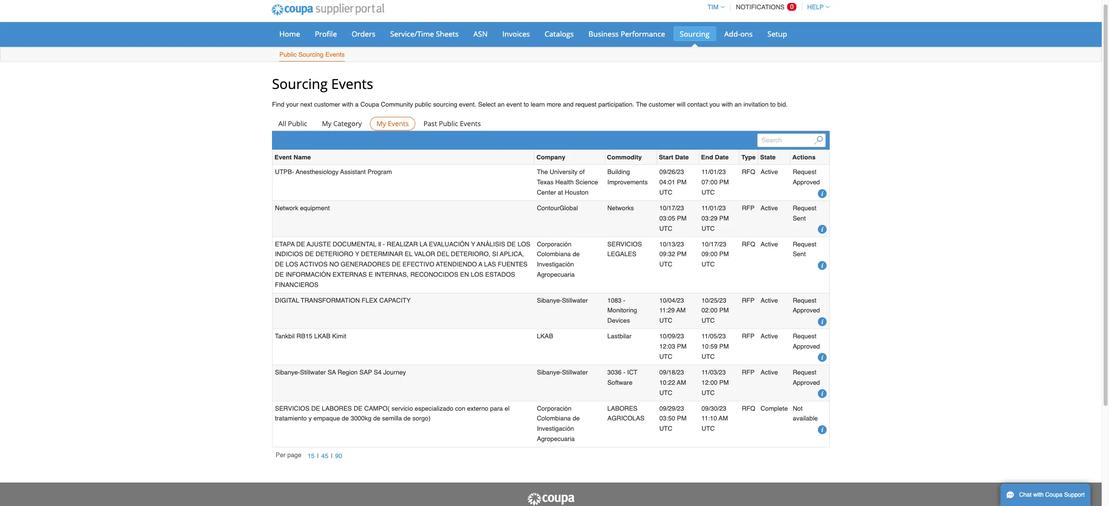 Task type: locate. For each thing, give the bounding box(es) containing it.
with right chat at the bottom of the page
[[1034, 492, 1044, 499]]

corporación colombiana de investigación agropecuaria for etapa de ajuste documental ll - realizar la evaluación y análisis de los indicios de deterioro y determinar el valor del deterioro, si aplica, de los activos no generadores de efectivo atendiendo a las fuentes de información externas e internas, reconocidos en los estados financieros
[[537, 241, 580, 279]]

pm inside 10/09/23 12:03 pm utc
[[677, 343, 687, 350]]

2 request from the top
[[793, 205, 817, 212]]

am inside the 09/30/23 11:10 am utc
[[719, 415, 728, 423]]

2 vertical spatial sourcing
[[272, 74, 328, 93]]

1 date from the left
[[675, 154, 689, 161]]

3 approved from the top
[[793, 343, 820, 350]]

start
[[659, 154, 674, 161]]

customer right the next
[[314, 101, 340, 108]]

1 sent from the top
[[793, 215, 806, 222]]

sourcing inside 'link'
[[680, 29, 710, 39]]

pm inside 09/29/23 03:50 pm utc
[[677, 415, 687, 423]]

0 vertical spatial -
[[383, 241, 385, 248]]

past public events
[[424, 119, 481, 128]]

utc down 11:10
[[702, 425, 715, 433]]

de up financieros
[[275, 271, 284, 279]]

corporación down contourglobal
[[537, 241, 572, 248]]

09/29/23
[[660, 405, 684, 412]]

2 sent from the top
[[793, 251, 806, 258]]

pm for 10:59
[[720, 343, 729, 350]]

the up the texas
[[537, 169, 548, 176]]

orders
[[352, 29, 376, 39]]

1 vertical spatial servicios
[[275, 405, 310, 412]]

utc inside 11/03/23 12:00 pm utc
[[702, 389, 715, 397]]

1 vertical spatial coupa supplier portal image
[[527, 493, 576, 507]]

09/29/23 03:50 pm utc
[[660, 405, 687, 433]]

utc
[[660, 189, 673, 196], [702, 189, 715, 196], [660, 225, 673, 232], [702, 225, 715, 232], [660, 261, 673, 268], [702, 261, 715, 268], [660, 317, 673, 325], [702, 317, 715, 325], [660, 353, 673, 361], [702, 353, 715, 361], [660, 389, 673, 397], [702, 389, 715, 397], [660, 425, 673, 433], [702, 425, 715, 433]]

utc down the 03:05
[[660, 225, 673, 232]]

agropecuaria for servicios de labores de campo( servicio especializado con externo para el tratamiento y empaque  de 3000kg de semilla de sorgo)
[[537, 436, 575, 443]]

utc inside 10/17/23 03:05 pm utc
[[660, 225, 673, 232]]

utc down 12:00
[[702, 389, 715, 397]]

y
[[471, 241, 475, 248], [355, 251, 359, 258]]

1 rfq from the top
[[742, 169, 756, 176]]

de down indicios
[[275, 261, 284, 268]]

and
[[563, 101, 574, 108]]

1 horizontal spatial navigation
[[704, 0, 830, 17]]

5 active from the top
[[761, 333, 778, 340]]

utc for 09/30/23 11:10 am utc
[[702, 425, 715, 433]]

0 vertical spatial rfq
[[742, 169, 756, 176]]

0 horizontal spatial my
[[322, 119, 332, 128]]

45 button
[[319, 451, 331, 462]]

pm inside 10/13/23 09:32 pm utc
[[677, 251, 687, 258]]

10/17/23 inside 10/17/23 09:00 pm utc
[[702, 241, 727, 248]]

1 lkab from the left
[[314, 333, 331, 340]]

performance
[[621, 29, 665, 39]]

11/03/23 12:00 pm utc
[[702, 369, 729, 397]]

public right all
[[288, 119, 307, 128]]

coupa right a
[[361, 101, 379, 108]]

0 horizontal spatial customer
[[314, 101, 340, 108]]

1 vertical spatial rfq
[[742, 241, 756, 248]]

utc down 03:50
[[660, 425, 673, 433]]

de up indicios
[[296, 241, 305, 248]]

0 vertical spatial corporación colombiana de investigación agropecuaria
[[537, 241, 580, 279]]

1 vertical spatial the
[[537, 169, 548, 176]]

pm down 10/25/23
[[720, 307, 729, 314]]

labores up the empaque
[[322, 405, 352, 412]]

all public link
[[272, 117, 314, 131]]

1 vertical spatial agropecuaria
[[537, 436, 575, 443]]

pm right '03:29'
[[720, 215, 729, 222]]

utc for 11/01/23 03:29 pm utc
[[702, 225, 715, 232]]

0 vertical spatial y
[[471, 241, 475, 248]]

utc down 09:00 on the right of page
[[702, 261, 715, 268]]

1 vertical spatial sent
[[793, 251, 806, 258]]

10/17/23 for 03:05
[[660, 205, 684, 212]]

2 colombiana from the top
[[537, 415, 571, 423]]

utc down '12:03'
[[660, 353, 673, 361]]

utc inside 11/01/23 07:00 pm utc
[[702, 189, 715, 196]]

1 corporación from the top
[[537, 241, 572, 248]]

3 rfq from the top
[[742, 405, 756, 412]]

04:01
[[660, 179, 676, 186]]

0 horizontal spatial navigation
[[276, 451, 345, 462]]

utc down 04:01
[[660, 189, 673, 196]]

rfp
[[742, 205, 755, 212], [742, 297, 755, 304], [742, 333, 755, 340], [742, 369, 755, 376]]

utc down 09:32
[[660, 261, 673, 268]]

stillwater for capacity
[[562, 297, 588, 304]]

0 vertical spatial investigación
[[537, 261, 574, 268]]

4 request from the top
[[793, 297, 817, 304]]

am down 09/30/23
[[719, 415, 728, 423]]

- inside 1083 - monitoring devices
[[624, 297, 626, 304]]

asn
[[474, 29, 488, 39]]

improvements
[[608, 179, 648, 186]]

1 horizontal spatial my
[[377, 119, 386, 128]]

2 my from the left
[[377, 119, 386, 128]]

1 request approved from the top
[[793, 169, 820, 186]]

2 labores from the left
[[608, 405, 638, 412]]

2 corporación colombiana de investigación agropecuaria from the top
[[537, 405, 580, 443]]

request
[[793, 169, 817, 176], [793, 205, 817, 212], [793, 241, 817, 248], [793, 297, 817, 304], [793, 333, 817, 340], [793, 369, 817, 376]]

6 active from the top
[[761, 369, 778, 376]]

1 horizontal spatial labores
[[608, 405, 638, 412]]

2 sibanye-stillwater from the top
[[537, 369, 588, 376]]

active for 11/01/23 03:29 pm utc
[[761, 205, 778, 212]]

events down profile link
[[325, 51, 345, 58]]

my category link
[[316, 117, 368, 131]]

utc for 09/29/23 03:50 pm utc
[[660, 425, 673, 433]]

1 horizontal spatial date
[[715, 154, 729, 161]]

0 vertical spatial sent
[[793, 215, 806, 222]]

pm down "11/05/23"
[[720, 343, 729, 350]]

customer left will
[[649, 101, 675, 108]]

service/time sheets link
[[384, 26, 465, 41]]

0 vertical spatial request sent
[[793, 205, 817, 222]]

request approved for 10/25/23 02:00 pm utc
[[793, 297, 820, 314]]

am down "10/04/23"
[[677, 307, 686, 314]]

utc inside '10/04/23 11:29 am utc'
[[660, 317, 673, 325]]

past public events link
[[417, 117, 487, 131]]

rfq down type button
[[742, 169, 756, 176]]

2 request sent from the top
[[793, 241, 817, 258]]

sibanye-
[[537, 297, 562, 304], [275, 369, 300, 376], [537, 369, 562, 376]]

sibanye- for digital transformation  flex capacity
[[537, 297, 562, 304]]

active for 11/05/23 10:59 pm utc
[[761, 333, 778, 340]]

pm down 10/13/23
[[677, 251, 687, 258]]

1 request sent from the top
[[793, 205, 817, 222]]

de up 3000kg
[[354, 405, 363, 412]]

equipment
[[300, 205, 330, 212]]

11/01/23 up 07:00
[[702, 169, 726, 176]]

pm down 10/09/23
[[677, 343, 687, 350]]

utc inside 10/09/23 12:03 pm utc
[[660, 353, 673, 361]]

de
[[296, 241, 305, 248], [507, 241, 516, 248], [305, 251, 314, 258], [275, 261, 284, 268], [392, 261, 401, 268], [275, 271, 284, 279], [311, 405, 320, 412], [354, 405, 363, 412]]

0 horizontal spatial labores
[[322, 405, 352, 412]]

1 horizontal spatial los
[[471, 271, 484, 279]]

utc inside 09/29/23 03:50 pm utc
[[660, 425, 673, 433]]

1 vertical spatial navigation
[[276, 451, 345, 462]]

pm for 07:00
[[720, 179, 729, 186]]

sourcing down profile
[[299, 51, 324, 58]]

1 colombiana from the top
[[537, 251, 571, 258]]

rfp for 11/05/23 10:59 pm utc
[[742, 333, 755, 340]]

utc inside "11/01/23 03:29 pm utc"
[[702, 225, 715, 232]]

utc inside 10/13/23 09:32 pm utc
[[660, 261, 673, 268]]

pm for 02:00
[[720, 307, 729, 314]]

1 horizontal spatial to
[[771, 101, 776, 108]]

1 horizontal spatial servicios
[[608, 241, 642, 248]]

determinar
[[361, 251, 403, 258]]

3 active from the top
[[761, 241, 778, 248]]

2 agropecuaria from the top
[[537, 436, 575, 443]]

search image
[[814, 136, 823, 145]]

the right 'participation.'
[[636, 101, 647, 108]]

de up "aplica,"
[[507, 241, 516, 248]]

investigación for etapa de ajuste documental ll - realizar la evaluación y análisis de los indicios de deterioro y determinar el valor del deterioro, si aplica, de los activos no generadores de efectivo atendiendo a las fuentes de información externas e internas, reconocidos en los estados financieros
[[537, 261, 574, 268]]

10/09/23 12:03 pm utc
[[660, 333, 687, 361]]

09/30/23 11:10 am utc
[[702, 405, 728, 433]]

0 horizontal spatial 10/17/23
[[660, 205, 684, 212]]

- right 1083
[[624, 297, 626, 304]]

10/25/23
[[702, 297, 727, 304]]

rfp right 10/25/23
[[742, 297, 755, 304]]

name
[[294, 154, 311, 161]]

documental
[[333, 241, 377, 248]]

3000kg
[[351, 415, 372, 423]]

- inside 3036 - ict software
[[624, 369, 626, 376]]

pm down 09/29/23
[[677, 415, 687, 423]]

1 vertical spatial coupa
[[1046, 492, 1063, 499]]

1 horizontal spatial an
[[735, 101, 742, 108]]

utc inside "09/18/23 10:22 am utc"
[[660, 389, 673, 397]]

el
[[405, 251, 413, 258]]

sourcing for sourcing
[[680, 29, 710, 39]]

utc down 02:00
[[702, 317, 715, 325]]

coupa supplier portal image
[[265, 0, 391, 22], [527, 493, 576, 507]]

my left category
[[322, 119, 332, 128]]

to left learn
[[524, 101, 529, 108]]

2 date from the left
[[715, 154, 729, 161]]

pm inside 11/01/23 07:00 pm utc
[[720, 179, 729, 186]]

tratamiento
[[275, 415, 307, 423]]

my down community
[[377, 119, 386, 128]]

0 horizontal spatial los
[[286, 261, 298, 268]]

1 horizontal spatial 10/17/23
[[702, 241, 727, 248]]

1 vertical spatial 10/17/23
[[702, 241, 727, 248]]

efectivo
[[403, 261, 435, 268]]

1 horizontal spatial lkab
[[537, 333, 553, 340]]

public right past
[[439, 119, 458, 128]]

corporación
[[537, 241, 572, 248], [537, 405, 572, 412]]

service/time sheets
[[390, 29, 459, 39]]

date for end date
[[715, 154, 729, 161]]

2 investigación from the top
[[537, 425, 574, 433]]

1 vertical spatial -
[[624, 297, 626, 304]]

center
[[537, 189, 556, 196]]

0 horizontal spatial servicios
[[275, 405, 310, 412]]

0 horizontal spatial the
[[537, 169, 548, 176]]

flex
[[362, 297, 378, 304]]

pm down 11/03/23
[[720, 379, 729, 387]]

0 horizontal spatial to
[[524, 101, 529, 108]]

date right end
[[715, 154, 729, 161]]

2 vertical spatial -
[[624, 369, 626, 376]]

4 rfp from the top
[[742, 369, 755, 376]]

pm inside 11/03/23 12:00 pm utc
[[720, 379, 729, 387]]

los down a
[[471, 271, 484, 279]]

labores inside labores agricolas
[[608, 405, 638, 412]]

2 11/01/23 from the top
[[702, 205, 726, 212]]

events inside "link"
[[325, 51, 345, 58]]

| right 15
[[317, 453, 319, 460]]

actions button
[[793, 152, 816, 163]]

0 vertical spatial navigation
[[704, 0, 830, 17]]

active for 10/25/23 02:00 pm utc
[[761, 297, 778, 304]]

pm right the 03:05
[[677, 215, 687, 222]]

monitoring
[[608, 307, 637, 314]]

11/01/23 up '03:29'
[[702, 205, 726, 212]]

| left 90
[[331, 453, 333, 460]]

10/17/23 inside 10/17/23 03:05 pm utc
[[660, 205, 684, 212]]

1 agropecuaria from the top
[[537, 271, 575, 279]]

etapa de ajuste documental ll - realizar la evaluación y análisis de los indicios de deterioro y determinar el valor del deterioro, si aplica, de los activos no generadores de efectivo atendiendo a las fuentes de información externas e internas, reconocidos en los estados financieros
[[275, 241, 531, 289]]

0 horizontal spatial date
[[675, 154, 689, 161]]

sourcing down tim on the top right of the page
[[680, 29, 710, 39]]

2 horizontal spatial with
[[1034, 492, 1044, 499]]

1 customer from the left
[[314, 101, 340, 108]]

an left event
[[498, 101, 505, 108]]

los down indicios
[[286, 261, 298, 268]]

to left "bid."
[[771, 101, 776, 108]]

1 11/01/23 from the top
[[702, 169, 726, 176]]

4 request approved from the top
[[793, 369, 820, 387]]

public
[[415, 101, 432, 108]]

1 labores from the left
[[322, 405, 352, 412]]

utc down 10:59
[[702, 353, 715, 361]]

0 horizontal spatial |
[[317, 453, 319, 460]]

0 horizontal spatial coupa supplier portal image
[[265, 0, 391, 22]]

approved for 10/25/23 02:00 pm utc
[[793, 307, 820, 314]]

generadores
[[341, 261, 390, 268]]

y down 'documental'
[[355, 251, 359, 258]]

date right start
[[675, 154, 689, 161]]

utc inside 09/26/23 04:01 pm utc
[[660, 189, 673, 196]]

am inside '10/04/23 11:29 am utc'
[[677, 307, 686, 314]]

1 vertical spatial colombiana
[[537, 415, 571, 423]]

2 request approved from the top
[[793, 297, 820, 314]]

1 vertical spatial am
[[677, 379, 687, 387]]

bid.
[[778, 101, 788, 108]]

rfp right "11/05/23"
[[742, 333, 755, 340]]

2 corporación from the top
[[537, 405, 572, 412]]

servicios inside servicios de labores de campo( servicio especializado con externo para el tratamiento y empaque  de 3000kg de semilla de sorgo)
[[275, 405, 310, 412]]

active
[[761, 169, 778, 176], [761, 205, 778, 212], [761, 241, 778, 248], [761, 297, 778, 304], [761, 333, 778, 340], [761, 369, 778, 376]]

12:03
[[660, 343, 676, 350]]

1 vertical spatial corporación
[[537, 405, 572, 412]]

company
[[537, 154, 566, 161]]

1 active from the top
[[761, 169, 778, 176]]

an left invitation
[[735, 101, 742, 108]]

0 vertical spatial corporación
[[537, 241, 572, 248]]

pm inside 10/25/23 02:00 pm utc
[[720, 307, 729, 314]]

sourcing up the next
[[272, 74, 328, 93]]

1 horizontal spatial coupa
[[1046, 492, 1063, 499]]

2 rfp from the top
[[742, 297, 755, 304]]

pm inside 10/17/23 09:00 pm utc
[[720, 251, 729, 258]]

coupa inside button
[[1046, 492, 1063, 499]]

request approved for 11/01/23 07:00 pm utc
[[793, 169, 820, 186]]

0 vertical spatial sibanye-stillwater
[[537, 297, 588, 304]]

utc for 10/17/23 09:00 pm utc
[[702, 261, 715, 268]]

with
[[342, 101, 353, 108], [722, 101, 733, 108], [1034, 492, 1044, 499]]

with left a
[[342, 101, 353, 108]]

0 vertical spatial sourcing
[[680, 29, 710, 39]]

corporación for servicios de labores de campo( servicio especializado con externo para el tratamiento y empaque  de 3000kg de semilla de sorgo)
[[537, 405, 572, 412]]

5 request from the top
[[793, 333, 817, 340]]

3 request approved from the top
[[793, 333, 820, 350]]

1 sibanye-stillwater from the top
[[537, 297, 588, 304]]

next
[[300, 101, 312, 108]]

1 investigación from the top
[[537, 261, 574, 268]]

0 vertical spatial colombiana
[[537, 251, 571, 258]]

10/04/23 11:29 am utc
[[660, 297, 686, 325]]

utc inside the 09/30/23 11:10 am utc
[[702, 425, 715, 433]]

am down 09/18/23
[[677, 379, 687, 387]]

financieros
[[275, 281, 319, 289]]

estados
[[485, 271, 515, 279]]

0 horizontal spatial coupa
[[361, 101, 379, 108]]

1 corporación colombiana de investigación agropecuaria from the top
[[537, 241, 580, 279]]

at
[[558, 189, 563, 196]]

per
[[276, 452, 286, 459]]

- left "ict"
[[624, 369, 626, 376]]

1 vertical spatial investigación
[[537, 425, 574, 433]]

0 vertical spatial the
[[636, 101, 647, 108]]

1 request from the top
[[793, 169, 817, 176]]

rfp for 11/03/23 12:00 pm utc
[[742, 369, 755, 376]]

tab list
[[272, 117, 830, 131]]

1 horizontal spatial the
[[636, 101, 647, 108]]

to
[[524, 101, 529, 108], [771, 101, 776, 108]]

1 horizontal spatial customer
[[649, 101, 675, 108]]

type state
[[742, 154, 776, 161]]

3 rfp from the top
[[742, 333, 755, 340]]

de up y
[[311, 405, 320, 412]]

empaque
[[314, 415, 340, 423]]

0 horizontal spatial lkab
[[314, 333, 331, 340]]

pm inside 09/26/23 04:01 pm utc
[[677, 179, 687, 186]]

rfq left complete
[[742, 405, 756, 412]]

02:00
[[702, 307, 718, 314]]

0 horizontal spatial an
[[498, 101, 505, 108]]

si
[[492, 251, 498, 258]]

0 vertical spatial 11/01/23
[[702, 169, 726, 176]]

1083 - monitoring devices
[[608, 297, 637, 325]]

de
[[573, 251, 580, 258], [342, 415, 349, 423], [373, 415, 380, 423], [404, 415, 411, 423], [573, 415, 580, 423]]

11/01/23 inside "11/01/23 03:29 pm utc"
[[702, 205, 726, 212]]

rfp for 10/25/23 02:00 pm utc
[[742, 297, 755, 304]]

sent
[[793, 215, 806, 222], [793, 251, 806, 258]]

utc down 07:00
[[702, 189, 715, 196]]

end date button
[[701, 152, 729, 163]]

business
[[589, 29, 619, 39]]

2 active from the top
[[761, 205, 778, 212]]

0 vertical spatial servicios
[[608, 241, 642, 248]]

stillwater left 1083
[[562, 297, 588, 304]]

y up deterioro,
[[471, 241, 475, 248]]

deterioro
[[316, 251, 354, 258]]

1 approved from the top
[[793, 179, 820, 186]]

- inside etapa de ajuste documental ll - realizar la evaluación y análisis de los indicios de deterioro y determinar el valor del deterioro, si aplica, de los activos no generadores de efectivo atendiendo a las fuentes de información externas e internas, reconocidos en los estados financieros
[[383, 241, 385, 248]]

1 vertical spatial corporación colombiana de investigación agropecuaria
[[537, 405, 580, 443]]

state
[[761, 154, 776, 161]]

activos
[[300, 261, 328, 268]]

request for 11/01/23 07:00 pm utc
[[793, 169, 817, 176]]

corporación right 'el'
[[537, 405, 572, 412]]

pm right 07:00
[[720, 179, 729, 186]]

10/17/23 up the 03:05
[[660, 205, 684, 212]]

pm inside 11/05/23 10:59 pm utc
[[720, 343, 729, 350]]

1 vertical spatial request sent
[[793, 241, 817, 258]]

10/17/23 up 09:00 on the right of page
[[702, 241, 727, 248]]

0 vertical spatial agropecuaria
[[537, 271, 575, 279]]

1 vertical spatial sourcing
[[299, 51, 324, 58]]

navigation
[[704, 0, 830, 17], [276, 451, 345, 462]]

utc inside 10/25/23 02:00 pm utc
[[702, 317, 715, 325]]

sourcing for sourcing events
[[272, 74, 328, 93]]

rfp right 11/03/23
[[742, 369, 755, 376]]

2 approved from the top
[[793, 307, 820, 314]]

support
[[1065, 492, 1085, 499]]

0 vertical spatial coupa
[[361, 101, 379, 108]]

-
[[383, 241, 385, 248], [624, 297, 626, 304], [624, 369, 626, 376]]

1 vertical spatial los
[[286, 261, 298, 268]]

will
[[677, 101, 686, 108]]

sibanye-stillwater for 3036
[[537, 369, 588, 376]]

09/18/23
[[660, 369, 684, 376]]

utc for 11/05/23 10:59 pm utc
[[702, 353, 715, 361]]

0 vertical spatial am
[[677, 307, 686, 314]]

am inside "09/18/23 10:22 am utc"
[[677, 379, 687, 387]]

tankbil rb15 lkab kimit
[[275, 333, 347, 340]]

1 my from the left
[[322, 119, 332, 128]]

2 vertical spatial rfq
[[742, 405, 756, 412]]

2 horizontal spatial los
[[518, 241, 531, 248]]

servicios up legales
[[608, 241, 642, 248]]

externo
[[467, 405, 489, 412]]

servicios up tratamiento
[[275, 405, 310, 412]]

4 approved from the top
[[793, 379, 820, 387]]

pm for 03:29
[[720, 215, 729, 222]]

1 horizontal spatial y
[[471, 241, 475, 248]]

public sourcing events
[[279, 51, 345, 58]]

type
[[742, 154, 756, 161]]

1 vertical spatial 11/01/23
[[702, 205, 726, 212]]

with right you
[[722, 101, 733, 108]]

0 vertical spatial los
[[518, 241, 531, 248]]

los up "aplica,"
[[518, 241, 531, 248]]

2 customer from the left
[[649, 101, 675, 108]]

utc inside 10/17/23 09:00 pm utc
[[702, 261, 715, 268]]

1 rfp from the top
[[742, 205, 755, 212]]

pm inside "11/01/23 03:29 pm utc"
[[720, 215, 729, 222]]

atendiendo
[[436, 261, 477, 268]]

public down the home link
[[279, 51, 297, 58]]

rfp right "11/01/23 03:29 pm utc"
[[742, 205, 755, 212]]

- right ll
[[383, 241, 385, 248]]

2 rfq from the top
[[742, 241, 756, 248]]

rfq right 10/17/23 09:00 pm utc
[[742, 241, 756, 248]]

request for 11/03/23 12:00 pm utc
[[793, 369, 817, 376]]

09:00
[[702, 251, 718, 258]]

servicios for legales
[[608, 241, 642, 248]]

sibanye-stillwater sa region sap s4 journey
[[275, 369, 406, 376]]

stillwater left "3036"
[[562, 369, 588, 376]]

my
[[322, 119, 332, 128], [377, 119, 386, 128]]

2 vertical spatial am
[[719, 415, 728, 423]]

45
[[322, 453, 329, 460]]

de up internas,
[[392, 261, 401, 268]]

network
[[275, 205, 298, 212]]

pm down 09/26/23
[[677, 179, 687, 186]]

1 horizontal spatial with
[[722, 101, 733, 108]]

pm inside 10/17/23 03:05 pm utc
[[677, 215, 687, 222]]

utc down '03:29'
[[702, 225, 715, 232]]

labores up agricolas
[[608, 405, 638, 412]]

pm right 09:00 on the right of page
[[720, 251, 729, 258]]

10/17/23 for 09:00
[[702, 241, 727, 248]]

4 active from the top
[[761, 297, 778, 304]]

sibanye-stillwater for 1083
[[537, 297, 588, 304]]

utc down 11:29
[[660, 317, 673, 325]]

utc down 10:22
[[660, 389, 673, 397]]

6 request from the top
[[793, 369, 817, 376]]

utc for 09/26/23 04:01 pm utc
[[660, 189, 673, 196]]

sent for rfp
[[793, 215, 806, 222]]

3 request from the top
[[793, 241, 817, 248]]

0 vertical spatial 10/17/23
[[660, 205, 684, 212]]

1 vertical spatial y
[[355, 251, 359, 258]]

am for 10/04/23
[[677, 307, 686, 314]]

11/01/23 07:00 pm utc
[[702, 169, 729, 196]]

utc inside 11/05/23 10:59 pm utc
[[702, 353, 715, 361]]

1 vertical spatial sibanye-stillwater
[[537, 369, 588, 376]]

15 | 45 | 90
[[308, 453, 342, 460]]

coupa left support
[[1046, 492, 1063, 499]]

11/01/23 inside 11/01/23 07:00 pm utc
[[702, 169, 726, 176]]

1 horizontal spatial coupa supplier portal image
[[527, 493, 576, 507]]

1 horizontal spatial |
[[331, 453, 333, 460]]



Task type: vqa. For each thing, say whether or not it's contained in the screenshot.


Task type: describe. For each thing, give the bounding box(es) containing it.
sourcing inside "link"
[[299, 51, 324, 58]]

pm for 04:01
[[677, 179, 687, 186]]

navigation containing notifications 0
[[704, 0, 830, 17]]

09:32
[[660, 251, 676, 258]]

utc for 10/04/23 11:29 am utc
[[660, 317, 673, 325]]

pm for 03:05
[[677, 215, 687, 222]]

11:10
[[702, 415, 717, 423]]

stillwater for region
[[562, 369, 588, 376]]

request sent for rfp
[[793, 205, 817, 222]]

add-ons link
[[718, 26, 759, 41]]

commodity button
[[607, 152, 642, 163]]

10/25/23 02:00 pm utc
[[702, 297, 729, 325]]

event name button
[[275, 152, 311, 163]]

help link
[[803, 3, 830, 11]]

tim link
[[704, 3, 725, 11]]

11/01/23 for 07:00
[[702, 169, 726, 176]]

- for digital transformation  flex capacity
[[624, 297, 626, 304]]

servicios for de
[[275, 405, 310, 412]]

s4
[[374, 369, 382, 376]]

reconocidos
[[410, 271, 459, 279]]

start date button
[[659, 152, 689, 163]]

public inside "link"
[[279, 51, 297, 58]]

add-ons
[[725, 29, 753, 39]]

utc for 10/13/23 09:32 pm utc
[[660, 261, 673, 268]]

events up a
[[331, 74, 373, 93]]

active for 10/17/23 09:00 pm utc
[[761, 241, 778, 248]]

2 lkab from the left
[[537, 333, 553, 340]]

service/time
[[390, 29, 434, 39]]

pm for 09:32
[[677, 251, 687, 258]]

- for sibanye-stillwater sa region sap s4 journey
[[624, 369, 626, 376]]

events down community
[[388, 119, 409, 128]]

ajuste
[[307, 241, 331, 248]]

events down event.
[[460, 119, 481, 128]]

software
[[608, 379, 633, 387]]

the inside the university of texas health science center at houston
[[537, 169, 548, 176]]

15
[[308, 453, 315, 460]]

rfp for 11/01/23 03:29 pm utc
[[742, 205, 755, 212]]

actions
[[793, 154, 816, 161]]

0 horizontal spatial y
[[355, 251, 359, 258]]

navigation containing per page
[[276, 451, 345, 462]]

event
[[507, 101, 522, 108]]

asn link
[[467, 26, 494, 41]]

rfq for 10/17/23 09:00 pm utc
[[742, 241, 756, 248]]

participation.
[[599, 101, 635, 108]]

3036
[[608, 369, 622, 376]]

agropecuaria for etapa de ajuste documental ll - realizar la evaluación y análisis de los indicios de deterioro y determinar el valor del deterioro, si aplica, de los activos no generadores de efectivo atendiendo a las fuentes de información externas e internas, reconocidos en los estados financieros
[[537, 271, 575, 279]]

state button
[[761, 152, 776, 163]]

company button
[[537, 152, 566, 163]]

utc for 10/25/23 02:00 pm utc
[[702, 317, 715, 325]]

servicios de labores de campo( servicio especializado con externo para el tratamiento y empaque  de 3000kg de semilla de sorgo)
[[275, 405, 510, 423]]

approved for 11/01/23 07:00 pm utc
[[793, 179, 820, 186]]

rfq for 09/30/23 11:10 am utc
[[742, 405, 756, 412]]

11/01/23 for 03:29
[[702, 205, 726, 212]]

start date
[[659, 154, 689, 161]]

2 an from the left
[[735, 101, 742, 108]]

sent for rfq
[[793, 251, 806, 258]]

rfq for 11/01/23 07:00 pm utc
[[742, 169, 756, 176]]

transformation
[[301, 297, 360, 304]]

per page
[[276, 452, 302, 459]]

semilla
[[382, 415, 402, 423]]

sap
[[360, 369, 372, 376]]

indicios
[[275, 251, 303, 258]]

utc for 10/09/23 12:03 pm utc
[[660, 353, 673, 361]]

tab list containing all public
[[272, 117, 830, 131]]

contact
[[688, 101, 708, 108]]

am for 09/18/23
[[677, 379, 687, 387]]

active for 11/01/23 07:00 pm utc
[[761, 169, 778, 176]]

program
[[368, 169, 392, 176]]

sorgo)
[[413, 415, 431, 423]]

with inside button
[[1034, 492, 1044, 499]]

health
[[556, 179, 574, 186]]

you
[[710, 101, 720, 108]]

of
[[580, 169, 585, 176]]

active for 11/03/23 12:00 pm utc
[[761, 369, 778, 376]]

select
[[478, 101, 496, 108]]

request approved for 11/05/23 10:59 pm utc
[[793, 333, 820, 350]]

10:59
[[702, 343, 718, 350]]

invoices
[[503, 29, 530, 39]]

labores inside servicios de labores de campo( servicio especializado con externo para el tratamiento y empaque  de 3000kg de semilla de sorgo)
[[322, 405, 352, 412]]

digital transformation  flex capacity
[[275, 297, 411, 304]]

pm for 12:03
[[677, 343, 687, 350]]

stillwater left "sa"
[[300, 369, 326, 376]]

request for 11/01/23 03:29 pm utc
[[793, 205, 817, 212]]

investigación for servicios de labores de campo( servicio especializado con externo para el tratamiento y empaque  de 3000kg de semilla de sorgo)
[[537, 425, 574, 433]]

pm for 12:00
[[720, 379, 729, 387]]

colombiana for etapa de ajuste documental ll - realizar la evaluación y análisis de los indicios de deterioro y determinar el valor del deterioro, si aplica, de los activos no generadores de efectivo atendiendo a las fuentes de información externas e internas, reconocidos en los estados financieros
[[537, 251, 571, 258]]

end
[[701, 154, 713, 161]]

servicio
[[392, 405, 413, 412]]

find your next customer with a coupa community public sourcing event. select an event to learn more and request participation. the customer will contact you with an invitation to bid.
[[272, 101, 788, 108]]

2 | from the left
[[331, 453, 333, 460]]

public for past
[[439, 119, 458, 128]]

setup link
[[761, 26, 794, 41]]

lastbilar
[[608, 333, 632, 340]]

journey
[[384, 369, 406, 376]]

invitation
[[744, 101, 769, 108]]

network equipment
[[275, 205, 330, 212]]

0 vertical spatial coupa supplier portal image
[[265, 0, 391, 22]]

request approved for 11/03/23 12:00 pm utc
[[793, 369, 820, 387]]

Search text field
[[758, 134, 826, 147]]

utc for 11/03/23 12:00 pm utc
[[702, 389, 715, 397]]

sibanye- for sibanye-stillwater sa region sap s4 journey
[[537, 369, 562, 376]]

complete
[[761, 405, 788, 412]]

sourcing link
[[674, 26, 716, 41]]

event.
[[459, 101, 477, 108]]

event
[[275, 154, 292, 161]]

labores agricolas
[[608, 405, 645, 423]]

con
[[455, 405, 466, 412]]

am for 09/30/23
[[719, 415, 728, 423]]

building improvements
[[608, 169, 648, 186]]

11:29
[[660, 307, 675, 314]]

find
[[272, 101, 285, 108]]

pm for 03:50
[[677, 415, 687, 423]]

the university of texas health science center at houston
[[537, 169, 598, 196]]

approved for 11/03/23 12:00 pm utc
[[793, 379, 820, 387]]

assistant
[[340, 169, 366, 176]]

my category
[[322, 119, 362, 128]]

10/13/23
[[660, 241, 684, 248]]

2 vertical spatial los
[[471, 271, 484, 279]]

utc for 09/18/23 10:22 am utc
[[660, 389, 673, 397]]

end date
[[701, 154, 729, 161]]

corporación for etapa de ajuste documental ll - realizar la evaluación y análisis de los indicios de deterioro y determinar el valor del deterioro, si aplica, de los activos no generadores de efectivo atendiendo a las fuentes de información externas e internas, reconocidos en los estados financieros
[[537, 241, 572, 248]]

pm for 09:00
[[720, 251, 729, 258]]

10:22
[[660, 379, 676, 387]]

para
[[490, 405, 503, 412]]

profile link
[[309, 26, 344, 41]]

my for my events
[[377, 119, 386, 128]]

page
[[287, 452, 302, 459]]

public for all
[[288, 119, 307, 128]]

chat with coupa support button
[[1001, 484, 1091, 507]]

request for 11/05/23 10:59 pm utc
[[793, 333, 817, 340]]

setup
[[768, 29, 788, 39]]

utc for 11/01/23 07:00 pm utc
[[702, 189, 715, 196]]

corporación colombiana de investigación agropecuaria for servicios de labores de campo( servicio especializado con externo para el tratamiento y empaque  de 3000kg de semilla de sorgo)
[[537, 405, 580, 443]]

date for start date
[[675, 154, 689, 161]]

11/05/23
[[702, 333, 726, 340]]

tim
[[708, 3, 719, 11]]

1 to from the left
[[524, 101, 529, 108]]

realizar
[[387, 241, 418, 248]]

more
[[547, 101, 561, 108]]

catalogs link
[[539, 26, 580, 41]]

1 | from the left
[[317, 453, 319, 460]]

10/13/23 09:32 pm utc
[[660, 241, 687, 268]]

type button
[[742, 152, 756, 163]]

ict
[[628, 369, 638, 376]]

utc for 10/17/23 03:05 pm utc
[[660, 225, 673, 232]]

home link
[[273, 26, 307, 41]]

de up activos
[[305, 251, 314, 258]]

colombiana for servicios de labores de campo( servicio especializado con externo para el tratamiento y empaque  de 3000kg de semilla de sorgo)
[[537, 415, 571, 423]]

el
[[505, 405, 510, 412]]

tankbil
[[275, 333, 295, 340]]

kimit
[[332, 333, 347, 340]]

request for 10/25/23 02:00 pm utc
[[793, 297, 817, 304]]

request for 10/17/23 09:00 pm utc
[[793, 241, 817, 248]]

request sent for rfq
[[793, 241, 817, 258]]

en
[[460, 271, 469, 279]]

2 to from the left
[[771, 101, 776, 108]]

add-
[[725, 29, 741, 39]]

my for my category
[[322, 119, 332, 128]]

my events
[[377, 119, 409, 128]]

07:00
[[702, 179, 718, 186]]

1 an from the left
[[498, 101, 505, 108]]

not
[[793, 405, 803, 412]]

internas,
[[375, 271, 409, 279]]

approved for 11/05/23 10:59 pm utc
[[793, 343, 820, 350]]

etapa
[[275, 241, 295, 248]]

0 horizontal spatial with
[[342, 101, 353, 108]]



